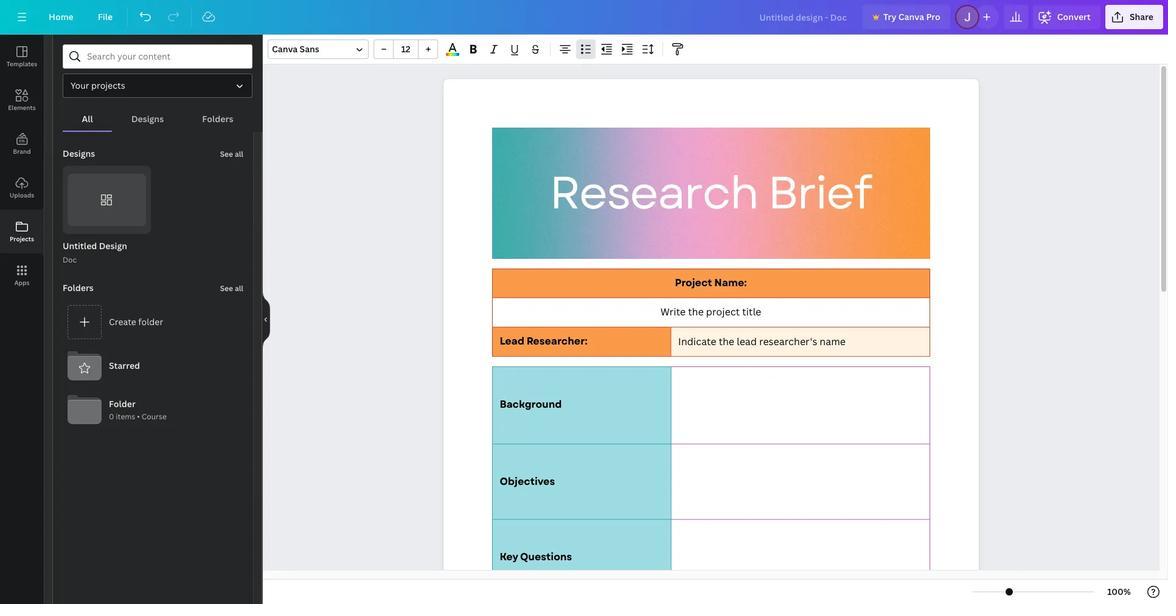 Task type: describe. For each thing, give the bounding box(es) containing it.
all for folders
[[235, 284, 243, 294]]

your
[[71, 80, 89, 91]]

home link
[[39, 5, 83, 29]]

hide image
[[262, 291, 270, 349]]

0 horizontal spatial folders
[[63, 283, 94, 294]]

Select ownership filter button
[[63, 74, 252, 98]]

create
[[109, 316, 136, 328]]

see all for folders
[[220, 284, 243, 294]]

templates
[[7, 60, 37, 68]]

research
[[549, 161, 758, 226]]

create folder button
[[63, 301, 243, 345]]

pro
[[926, 11, 940, 23]]

folder
[[109, 398, 136, 410]]

starred button
[[63, 345, 243, 388]]

projects
[[10, 235, 34, 243]]

share button
[[1105, 5, 1163, 29]]

100%
[[1107, 587, 1131, 598]]

canva sans
[[272, 43, 319, 55]]

file button
[[88, 5, 122, 29]]

convert button
[[1033, 5, 1101, 29]]

all for designs
[[235, 149, 243, 159]]

untitled design group
[[63, 166, 151, 267]]

doc
[[63, 255, 77, 265]]

all
[[82, 113, 93, 125]]

projects button
[[0, 210, 44, 254]]

projects
[[91, 80, 125, 91]]

side panel tab list
[[0, 35, 44, 298]]

templates button
[[0, 35, 44, 78]]

color range image
[[446, 53, 459, 56]]

Design title text field
[[750, 5, 858, 29]]

main menu bar
[[0, 0, 1168, 35]]

home
[[49, 11, 73, 23]]

convert
[[1057, 11, 1091, 23]]

designs inside button
[[131, 113, 164, 125]]

your projects
[[71, 80, 125, 91]]

create folder
[[109, 316, 163, 328]]

designs button
[[112, 108, 183, 131]]

research brief
[[549, 161, 871, 226]]



Task type: vqa. For each thing, say whether or not it's contained in the screenshot.
Designs see all Button
yes



Task type: locate. For each thing, give the bounding box(es) containing it.
0 horizontal spatial designs
[[63, 148, 95, 159]]

group up design
[[63, 166, 151, 234]]

canva right try
[[899, 11, 924, 23]]

items
[[116, 412, 135, 422]]

1 horizontal spatial group
[[374, 40, 438, 59]]

course
[[142, 412, 167, 422]]

Search your content search field
[[87, 45, 245, 68]]

1 vertical spatial see all
[[220, 284, 243, 294]]

apps button
[[0, 254, 44, 298]]

0 vertical spatial see all button
[[219, 142, 245, 166]]

untitled
[[63, 241, 97, 252]]

0 vertical spatial all
[[235, 149, 243, 159]]

folders button
[[183, 108, 252, 131]]

all left hide 'image'
[[235, 284, 243, 294]]

designs
[[131, 113, 164, 125], [63, 148, 95, 159]]

see all button down folders button
[[219, 142, 245, 166]]

1 vertical spatial group
[[63, 166, 151, 234]]

1 horizontal spatial folders
[[202, 113, 233, 125]]

file
[[98, 11, 113, 23]]

2 see from the top
[[220, 284, 233, 294]]

canva inside canva sans popup button
[[272, 43, 298, 55]]

1 see from the top
[[220, 149, 233, 159]]

uploads button
[[0, 166, 44, 210]]

see all left hide 'image'
[[220, 284, 243, 294]]

0 vertical spatial see
[[220, 149, 233, 159]]

1 vertical spatial see all button
[[219, 276, 245, 301]]

100% button
[[1099, 583, 1139, 602]]

brief
[[768, 161, 871, 226]]

try canva pro button
[[863, 5, 950, 29]]

1 all from the top
[[235, 149, 243, 159]]

elements
[[8, 103, 36, 112]]

all
[[235, 149, 243, 159], [235, 284, 243, 294]]

all down folders button
[[235, 149, 243, 159]]

0 vertical spatial designs
[[131, 113, 164, 125]]

see
[[220, 149, 233, 159], [220, 284, 233, 294]]

canva sans button
[[268, 40, 369, 59]]

0 vertical spatial group
[[374, 40, 438, 59]]

canva left the sans in the left top of the page
[[272, 43, 298, 55]]

folders
[[202, 113, 233, 125], [63, 283, 94, 294]]

folder 0 items • course
[[109, 398, 167, 422]]

see for folders
[[220, 284, 233, 294]]

1 see all from the top
[[220, 149, 243, 159]]

see all button for designs
[[219, 142, 245, 166]]

starred
[[109, 360, 140, 372]]

see all button for folders
[[219, 276, 245, 301]]

design
[[99, 241, 127, 252]]

Research Brief text field
[[443, 79, 979, 605]]

try canva pro
[[883, 11, 940, 23]]

0 vertical spatial see all
[[220, 149, 243, 159]]

share
[[1130, 11, 1154, 23]]

elements button
[[0, 78, 44, 122]]

see left hide 'image'
[[220, 284, 233, 294]]

untitled design doc
[[63, 241, 127, 265]]

2 see all from the top
[[220, 284, 243, 294]]

1 vertical spatial all
[[235, 284, 243, 294]]

1 see all button from the top
[[219, 142, 245, 166]]

1 horizontal spatial designs
[[131, 113, 164, 125]]

see for designs
[[220, 149, 233, 159]]

canva
[[899, 11, 924, 23], [272, 43, 298, 55]]

sans
[[300, 43, 319, 55]]

0 horizontal spatial group
[[63, 166, 151, 234]]

0 horizontal spatial canva
[[272, 43, 298, 55]]

all button
[[63, 108, 112, 131]]

0
[[109, 412, 114, 422]]

designs down select ownership filter button on the left top of the page
[[131, 113, 164, 125]]

see all button
[[219, 142, 245, 166], [219, 276, 245, 301]]

0 vertical spatial folders
[[202, 113, 233, 125]]

group
[[374, 40, 438, 59], [63, 166, 151, 234]]

group left color range image
[[374, 40, 438, 59]]

brand
[[13, 147, 31, 156]]

1 vertical spatial designs
[[63, 148, 95, 159]]

see all button left hide 'image'
[[219, 276, 245, 301]]

1 vertical spatial canva
[[272, 43, 298, 55]]

see all for designs
[[220, 149, 243, 159]]

apps
[[14, 279, 29, 287]]

2 see all button from the top
[[219, 276, 245, 301]]

0 vertical spatial canva
[[899, 11, 924, 23]]

1 vertical spatial see
[[220, 284, 233, 294]]

folders inside folders button
[[202, 113, 233, 125]]

– – number field
[[397, 43, 414, 55]]

1 horizontal spatial canva
[[899, 11, 924, 23]]

canva inside try canva pro button
[[899, 11, 924, 23]]

see all down folders button
[[220, 149, 243, 159]]

see all
[[220, 149, 243, 159], [220, 284, 243, 294]]

brand button
[[0, 122, 44, 166]]

try
[[883, 11, 896, 23]]

designs down all "button"
[[63, 148, 95, 159]]

see down folders button
[[220, 149, 233, 159]]

uploads
[[10, 191, 34, 200]]

•
[[137, 412, 140, 422]]

2 all from the top
[[235, 284, 243, 294]]

folder
[[138, 316, 163, 328]]

1 vertical spatial folders
[[63, 283, 94, 294]]



